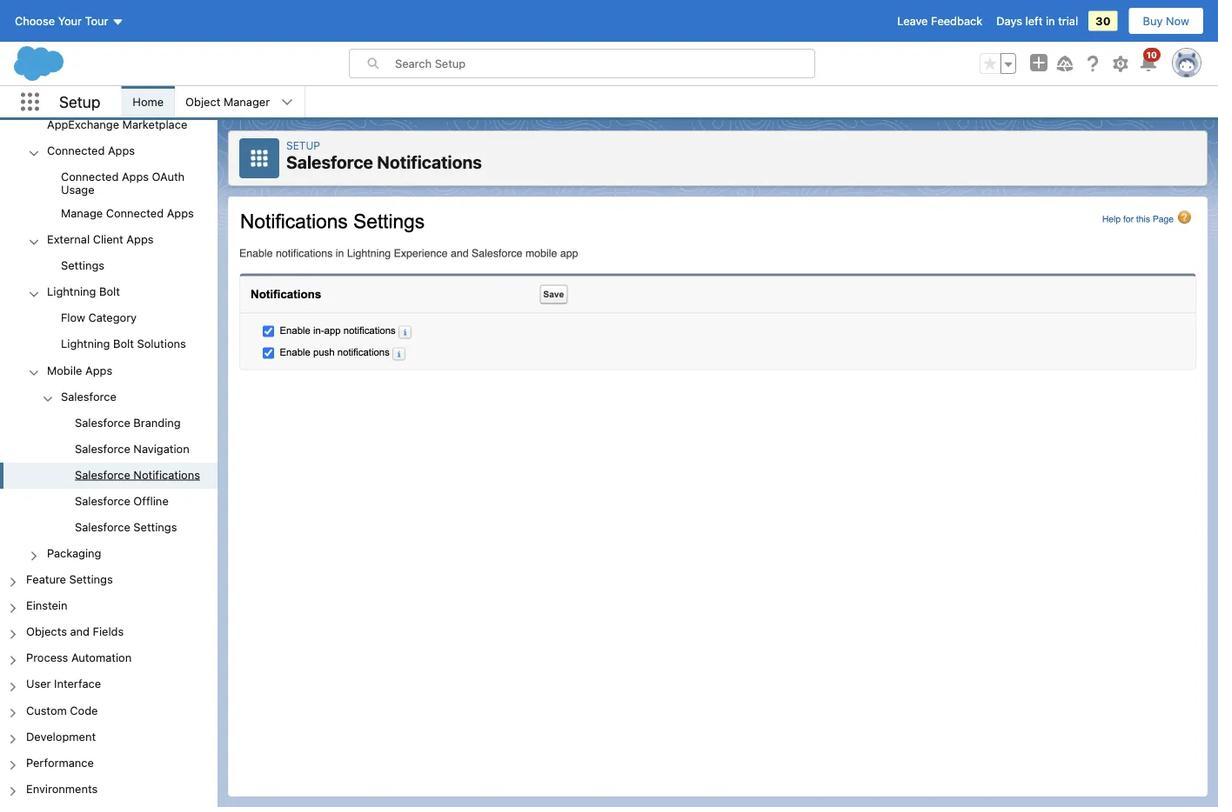 Task type: locate. For each thing, give the bounding box(es) containing it.
lightning
[[47, 285, 96, 298], [61, 338, 110, 351]]

apps down appexchange marketplace link
[[108, 144, 135, 157]]

notifications
[[377, 152, 482, 172], [134, 468, 200, 482]]

external client apps
[[47, 233, 154, 246]]

process automation link
[[26, 652, 132, 668]]

1 vertical spatial bolt
[[113, 338, 134, 351]]

notifications inside salesforce notifications link
[[134, 468, 200, 482]]

settings down packaging link
[[69, 573, 113, 586]]

manage connected apps link
[[61, 207, 194, 222]]

apps for connected apps oauth usage
[[122, 170, 149, 183]]

0 vertical spatial setup
[[59, 93, 100, 111]]

apps inside connected apps oauth usage
[[122, 170, 149, 183]]

settings inside salesforce settings link
[[134, 521, 177, 534]]

connected down connected apps oauth usage link at top left
[[106, 207, 164, 220]]

setup for setup salesforce notifications
[[286, 139, 320, 151]]

setup
[[59, 93, 100, 111], [286, 139, 320, 151]]

Search Setup text field
[[395, 50, 815, 77]]

salesforce up salesforce offline
[[75, 468, 130, 482]]

apps for connected apps
[[108, 144, 135, 157]]

salesforce notifications link
[[75, 468, 200, 484]]

user
[[26, 678, 51, 691]]

0 vertical spatial lightning
[[47, 285, 96, 298]]

appexchange
[[47, 118, 119, 131]]

custom code
[[26, 704, 98, 717]]

10
[[1147, 50, 1158, 60]]

1 horizontal spatial setup
[[286, 139, 320, 151]]

settings inside feature settings link
[[69, 573, 113, 586]]

group containing flow category
[[0, 306, 218, 359]]

home link
[[122, 86, 174, 118]]

group
[[980, 53, 1017, 74], [0, 86, 218, 568], [0, 165, 218, 228], [0, 306, 218, 359], [0, 411, 218, 542]]

development
[[26, 730, 96, 743]]

settings
[[61, 259, 105, 272], [134, 521, 177, 534], [69, 573, 113, 586]]

manage
[[61, 207, 103, 220]]

manage connected apps
[[61, 207, 194, 220]]

settings down offline
[[134, 521, 177, 534]]

buy now
[[1144, 14, 1190, 27]]

apps down "oauth"
[[167, 207, 194, 220]]

bolt up category
[[99, 285, 120, 298]]

environments
[[26, 783, 98, 796]]

bolt
[[99, 285, 120, 298], [113, 338, 134, 351]]

connected
[[47, 144, 105, 157], [61, 170, 119, 183], [106, 207, 164, 220]]

apps inside mobile apps link
[[85, 364, 112, 377]]

group for salesforce
[[0, 411, 218, 542]]

apps inside external client apps link
[[127, 233, 154, 246]]

connected down connected apps link
[[61, 170, 119, 183]]

salesforce down the setup link
[[286, 152, 373, 172]]

1 vertical spatial setup
[[286, 139, 320, 151]]

salesforce navigation
[[75, 442, 190, 455]]

oauth
[[152, 170, 185, 183]]

category
[[88, 311, 137, 324]]

lightning bolt
[[47, 285, 120, 298]]

apps inside connected apps link
[[108, 144, 135, 157]]

apps inside manage connected apps link
[[167, 207, 194, 220]]

connected apps link
[[47, 144, 135, 160]]

apps left "oauth"
[[122, 170, 149, 183]]

mobile
[[47, 364, 82, 377]]

einstein
[[26, 599, 67, 612]]

external
[[47, 233, 90, 246]]

0 vertical spatial connected
[[47, 144, 105, 157]]

bolt down category
[[113, 338, 134, 351]]

process
[[26, 652, 68, 665]]

salesforce for offline
[[75, 495, 130, 508]]

apps for mobile apps
[[85, 364, 112, 377]]

30
[[1096, 14, 1111, 27]]

buy
[[1144, 14, 1164, 27]]

solutions
[[137, 338, 186, 351]]

1 vertical spatial connected
[[61, 170, 119, 183]]

salesforce branding
[[75, 416, 181, 429]]

setup link
[[286, 139, 320, 151]]

group containing salesforce branding
[[0, 411, 218, 542]]

lightning up 'mobile apps'
[[61, 338, 110, 351]]

setup salesforce notifications
[[286, 139, 482, 172]]

salesforce
[[286, 152, 373, 172], [61, 390, 116, 403], [75, 416, 130, 429], [75, 442, 130, 455], [75, 468, 130, 482], [75, 495, 130, 508], [75, 521, 130, 534]]

1 vertical spatial lightning
[[61, 338, 110, 351]]

salesforce down the salesforce link
[[75, 416, 130, 429]]

feedback
[[932, 14, 983, 27]]

apps down manage connected apps link
[[127, 233, 154, 246]]

2 vertical spatial settings
[[69, 573, 113, 586]]

objects
[[26, 626, 67, 639]]

0 horizontal spatial setup
[[59, 93, 100, 111]]

salesforce for settings
[[75, 521, 130, 534]]

1 vertical spatial settings
[[134, 521, 177, 534]]

salesforce navigation link
[[75, 442, 190, 458]]

connected apps tree item
[[0, 139, 218, 228]]

trial
[[1059, 14, 1079, 27]]

appexchange marketplace
[[47, 118, 187, 131]]

flow category link
[[61, 311, 137, 327]]

1 horizontal spatial notifications
[[377, 152, 482, 172]]

tour
[[85, 14, 108, 27]]

setup inside setup salesforce notifications
[[286, 139, 320, 151]]

lightning up the 'flow'
[[47, 285, 96, 298]]

objects and fields link
[[26, 626, 124, 641]]

user engagement image
[[0, 804, 218, 808]]

group containing appexchange marketplace
[[0, 86, 218, 568]]

salesforce up 'salesforce notifications' tree item
[[75, 442, 130, 455]]

apps up the salesforce link
[[85, 364, 112, 377]]

group containing connected apps oauth usage
[[0, 165, 218, 228]]

connected inside connected apps oauth usage
[[61, 170, 119, 183]]

connected down appexchange
[[47, 144, 105, 157]]

notifications inside setup salesforce notifications
[[377, 152, 482, 172]]

0 vertical spatial settings
[[61, 259, 105, 272]]

lightning bolt solutions link
[[61, 338, 186, 353]]

leave feedback link
[[898, 14, 983, 27]]

salesforce down salesforce offline link
[[75, 521, 130, 534]]

1 vertical spatial notifications
[[134, 468, 200, 482]]

salesforce branding link
[[75, 416, 181, 432]]

10 button
[[1139, 48, 1161, 74]]

settings up 'lightning bolt'
[[61, 259, 105, 272]]

feature settings
[[26, 573, 113, 586]]

0 horizontal spatial notifications
[[134, 468, 200, 482]]

0 vertical spatial notifications
[[377, 152, 482, 172]]

appexchange marketplace link
[[47, 118, 187, 133]]

salesforce down 'salesforce notifications' tree item
[[75, 495, 130, 508]]

choose your tour button
[[14, 7, 125, 35]]

choose
[[15, 14, 55, 27]]

0 vertical spatial bolt
[[99, 285, 120, 298]]



Task type: describe. For each thing, give the bounding box(es) containing it.
fields
[[93, 626, 124, 639]]

external client apps tree item
[[0, 228, 218, 280]]

connected for connected apps
[[47, 144, 105, 157]]

mobile apps link
[[47, 364, 112, 379]]

usage
[[61, 183, 94, 196]]

object manager
[[186, 95, 270, 108]]

code
[[70, 704, 98, 717]]

days
[[997, 14, 1023, 27]]

salesforce settings link
[[75, 521, 177, 537]]

and
[[70, 626, 90, 639]]

marketplace
[[122, 118, 187, 131]]

days left in trial
[[997, 14, 1079, 27]]

user interface
[[26, 678, 101, 691]]

feature
[[26, 573, 66, 586]]

mobile apps
[[47, 364, 112, 377]]

branding
[[134, 416, 181, 429]]

settings for feature settings
[[69, 573, 113, 586]]

salesforce offline link
[[75, 495, 169, 510]]

einstein link
[[26, 599, 67, 615]]

offline
[[134, 495, 169, 508]]

feature settings link
[[26, 573, 113, 589]]

performance link
[[26, 757, 94, 772]]

client
[[93, 233, 123, 246]]

lightning for lightning bolt
[[47, 285, 96, 298]]

packaging
[[47, 547, 101, 560]]

salesforce tree item
[[0, 385, 218, 542]]

salesforce for branding
[[75, 416, 130, 429]]

home
[[133, 95, 164, 108]]

salesforce notifications tree item
[[0, 463, 218, 489]]

settings for salesforce settings
[[134, 521, 177, 534]]

buy now button
[[1129, 7, 1205, 35]]

performance
[[26, 757, 94, 770]]

salesforce for notifications
[[75, 468, 130, 482]]

user interface link
[[26, 678, 101, 694]]

your
[[58, 14, 82, 27]]

2 vertical spatial connected
[[106, 207, 164, 220]]

connected apps oauth usage
[[61, 170, 185, 196]]

group for lightning bolt
[[0, 306, 218, 359]]

connected for connected apps oauth usage
[[61, 170, 119, 183]]

custom code link
[[26, 704, 98, 720]]

left
[[1026, 14, 1043, 27]]

leave feedback
[[898, 14, 983, 27]]

salesforce settings
[[75, 521, 177, 534]]

settings inside the external client apps tree item
[[61, 259, 105, 272]]

process automation
[[26, 652, 132, 665]]

object
[[186, 95, 221, 108]]

environments link
[[26, 783, 98, 798]]

automation
[[71, 652, 132, 665]]

salesforce link
[[61, 390, 116, 406]]

salesforce inside setup salesforce notifications
[[286, 152, 373, 172]]

packaging link
[[47, 547, 101, 563]]

setup for setup
[[59, 93, 100, 111]]

objects and fields
[[26, 626, 124, 639]]

in
[[1046, 14, 1056, 27]]

mobile apps tree item
[[0, 359, 218, 542]]

now
[[1167, 14, 1190, 27]]

salesforce down mobile apps link
[[61, 390, 116, 403]]

salesforce offline
[[75, 495, 169, 508]]

lightning bolt link
[[47, 285, 120, 301]]

lightning bolt solutions
[[61, 338, 186, 351]]

manager
[[224, 95, 270, 108]]

lightning bolt tree item
[[0, 280, 218, 359]]

development link
[[26, 730, 96, 746]]

salesforce for navigation
[[75, 442, 130, 455]]

object manager link
[[175, 86, 280, 118]]

interface
[[54, 678, 101, 691]]

navigation
[[134, 442, 190, 455]]

salesforce notifications
[[75, 468, 200, 482]]

choose your tour
[[15, 14, 108, 27]]

external client apps link
[[47, 233, 154, 249]]

lightning for lightning bolt solutions
[[61, 338, 110, 351]]

settings link
[[61, 259, 105, 275]]

bolt for lightning bolt solutions
[[113, 338, 134, 351]]

flow category
[[61, 311, 137, 324]]

flow
[[61, 311, 85, 324]]

connected apps
[[47, 144, 135, 157]]

group for connected apps
[[0, 165, 218, 228]]

leave
[[898, 14, 928, 27]]

connected apps oauth usage link
[[61, 170, 218, 196]]

custom
[[26, 704, 67, 717]]

bolt for lightning bolt
[[99, 285, 120, 298]]



Task type: vqa. For each thing, say whether or not it's contained in the screenshot.
the leftmost the Object Manager link
no



